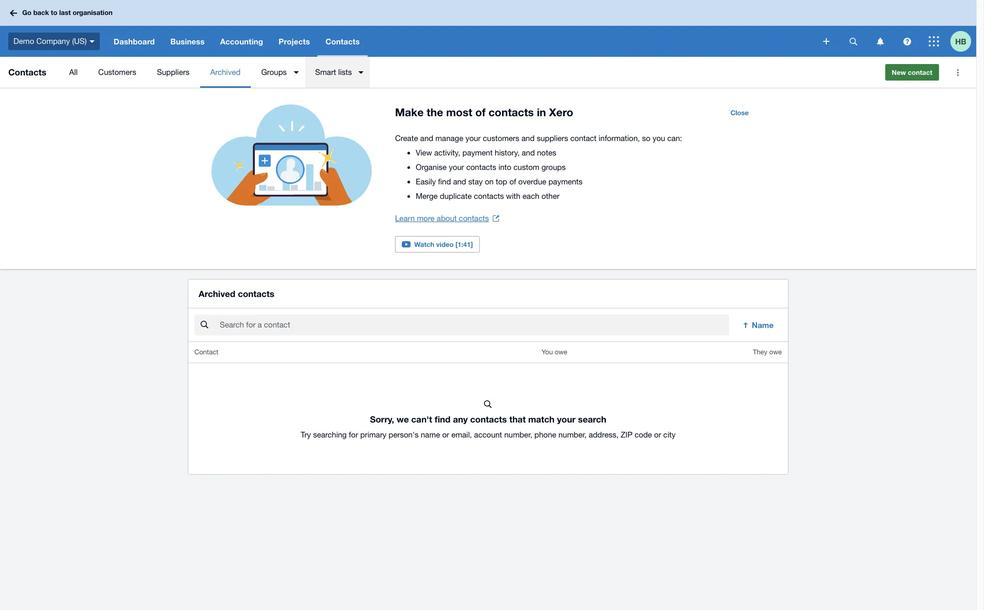Task type: describe. For each thing, give the bounding box(es) containing it.
view
[[416, 148, 432, 157]]

Search for a contact field
[[219, 316, 729, 335]]

can't
[[411, 414, 432, 425]]

and left "suppliers"
[[522, 134, 535, 143]]

customers
[[483, 134, 519, 143]]

archived for archived contacts
[[199, 289, 235, 300]]

sorry,
[[370, 414, 394, 425]]

archived contacts
[[199, 289, 275, 300]]

code
[[635, 431, 652, 440]]

demo
[[13, 37, 34, 45]]

payment
[[463, 148, 493, 157]]

owe for they owe
[[769, 349, 782, 356]]

zip
[[621, 431, 633, 440]]

the
[[427, 106, 443, 119]]

learn more about contacts link
[[395, 212, 499, 226]]

dashboard link
[[106, 26, 163, 57]]

watch
[[414, 241, 434, 249]]

groups button
[[251, 57, 305, 88]]

learn more about contacts
[[395, 214, 489, 223]]

hb button
[[951, 26, 977, 57]]

watch video [1:41] button
[[395, 236, 480, 253]]

find inside 'contact list table' element
[[435, 414, 451, 425]]

each
[[523, 192, 539, 201]]

business
[[170, 37, 205, 46]]

1 vertical spatial contacts
[[8, 67, 46, 78]]

other
[[542, 192, 560, 201]]

video
[[436, 241, 454, 249]]

[1:41]
[[456, 241, 473, 249]]

more
[[417, 214, 435, 223]]

2 number, from the left
[[559, 431, 587, 440]]

match
[[528, 414, 555, 425]]

business button
[[163, 26, 212, 57]]

easily find and stay on top of overdue payments
[[416, 177, 583, 186]]

go back to last organisation
[[22, 8, 113, 17]]

sorry, we can't find any contacts that match your search
[[370, 414, 606, 425]]

dashboard
[[114, 37, 155, 46]]

accounting button
[[212, 26, 271, 57]]

your inside 'contact list table' element
[[557, 414, 576, 425]]

go
[[22, 8, 31, 17]]

new contact
[[892, 68, 933, 77]]

suppliers
[[157, 68, 190, 77]]

archived button
[[200, 57, 251, 88]]

actions menu image
[[948, 62, 968, 83]]

account
[[474, 431, 502, 440]]

company
[[36, 37, 70, 45]]

activity,
[[434, 148, 460, 157]]

you
[[542, 349, 553, 356]]

2 horizontal spatial svg image
[[823, 38, 830, 44]]

payments
[[549, 177, 583, 186]]

notes
[[537, 148, 556, 157]]

contact inside 'button'
[[908, 68, 933, 77]]

you owe
[[542, 349, 567, 356]]

easily
[[416, 177, 436, 186]]

address,
[[589, 431, 619, 440]]

organise
[[416, 163, 447, 172]]

all
[[69, 68, 78, 77]]

create
[[395, 134, 418, 143]]

they
[[753, 349, 768, 356]]

with
[[506, 192, 521, 201]]

and up custom at the top right of page
[[522, 148, 535, 157]]

go back to last organisation link
[[6, 4, 119, 22]]

1 number, from the left
[[504, 431, 532, 440]]

customers
[[98, 68, 136, 77]]

manage
[[436, 134, 463, 143]]

most
[[446, 106, 472, 119]]

xero
[[549, 106, 573, 119]]

to
[[51, 8, 57, 17]]

city
[[664, 431, 676, 440]]

merge
[[416, 192, 438, 201]]

all button
[[59, 57, 88, 88]]

accounting
[[220, 37, 263, 46]]

search
[[578, 414, 606, 425]]



Task type: locate. For each thing, give the bounding box(es) containing it.
you
[[653, 134, 665, 143]]

0 horizontal spatial svg image
[[10, 10, 17, 16]]

1 horizontal spatial svg image
[[89, 40, 95, 43]]

0 vertical spatial contact
[[908, 68, 933, 77]]

contacts up lists
[[326, 37, 360, 46]]

owe for you owe
[[555, 349, 567, 356]]

0 vertical spatial of
[[475, 106, 486, 119]]

make the most of contacts in xero
[[395, 106, 573, 119]]

0 vertical spatial contacts
[[326, 37, 360, 46]]

can:
[[667, 134, 682, 143]]

hb
[[955, 36, 967, 46]]

0 horizontal spatial owe
[[555, 349, 567, 356]]

menu containing all
[[59, 57, 877, 88]]

archived inside button
[[210, 68, 241, 77]]

archived for archived
[[210, 68, 241, 77]]

0 horizontal spatial contacts
[[8, 67, 46, 78]]

svg image
[[10, 10, 17, 16], [823, 38, 830, 44], [89, 40, 95, 43]]

smart lists menu item
[[305, 57, 370, 88]]

smart lists
[[315, 68, 352, 77]]

number, down search
[[559, 431, 587, 440]]

watch video [1:41]
[[414, 241, 473, 249]]

customers button
[[88, 57, 147, 88]]

email,
[[452, 431, 472, 440]]

1 vertical spatial find
[[435, 414, 451, 425]]

or right 'name'
[[442, 431, 449, 440]]

(us)
[[72, 37, 87, 45]]

0 horizontal spatial your
[[449, 163, 464, 172]]

name button
[[736, 315, 782, 336]]

stay
[[468, 177, 483, 186]]

new contact button
[[885, 64, 939, 81]]

try
[[301, 431, 311, 440]]

try searching for primary person's name or email, account number, phone number, address, zip code or city
[[301, 431, 676, 440]]

suppliers button
[[147, 57, 200, 88]]

on
[[485, 177, 494, 186]]

last
[[59, 8, 71, 17]]

contacts
[[326, 37, 360, 46], [8, 67, 46, 78]]

your right match
[[557, 414, 576, 425]]

contact right new
[[908, 68, 933, 77]]

archived
[[210, 68, 241, 77], [199, 289, 235, 300]]

close
[[731, 109, 749, 117]]

or
[[442, 431, 449, 440], [654, 431, 661, 440]]

and up duplicate at the top
[[453, 177, 466, 186]]

1 horizontal spatial owe
[[769, 349, 782, 356]]

2 horizontal spatial your
[[557, 414, 576, 425]]

history,
[[495, 148, 520, 157]]

of
[[475, 106, 486, 119], [510, 177, 516, 186]]

about
[[437, 214, 457, 223]]

0 horizontal spatial of
[[475, 106, 486, 119]]

back
[[33, 8, 49, 17]]

smart lists button
[[305, 57, 370, 88]]

they owe
[[753, 349, 782, 356]]

contacts down demo
[[8, 67, 46, 78]]

1 vertical spatial your
[[449, 163, 464, 172]]

custom
[[514, 163, 540, 172]]

contact
[[908, 68, 933, 77], [570, 134, 597, 143]]

find
[[438, 177, 451, 186], [435, 414, 451, 425]]

of right the top
[[510, 177, 516, 186]]

svg image
[[929, 36, 939, 47], [850, 37, 857, 45], [877, 37, 884, 45], [903, 37, 911, 45]]

demo company (us)
[[13, 37, 87, 45]]

name
[[421, 431, 440, 440]]

smart
[[315, 68, 336, 77]]

and up view
[[420, 134, 433, 143]]

any
[[453, 414, 468, 425]]

navigation containing dashboard
[[106, 26, 816, 57]]

duplicate
[[440, 192, 472, 201]]

contact list table element
[[188, 343, 788, 475]]

that
[[509, 414, 526, 425]]

contact right "suppliers"
[[570, 134, 597, 143]]

owe right 'you'
[[555, 349, 567, 356]]

searching
[[313, 431, 347, 440]]

menu
[[59, 57, 877, 88]]

contacts button
[[318, 26, 368, 57]]

1 horizontal spatial number,
[[559, 431, 587, 440]]

person's
[[389, 431, 419, 440]]

groups
[[542, 163, 566, 172]]

banner containing hb
[[0, 0, 977, 57]]

navigation inside banner
[[106, 26, 816, 57]]

groups
[[261, 68, 287, 77]]

contacts inside 'contact list table' element
[[470, 414, 507, 425]]

of right most
[[475, 106, 486, 119]]

or left city
[[654, 431, 661, 440]]

new
[[892, 68, 906, 77]]

so
[[642, 134, 651, 143]]

lists
[[338, 68, 352, 77]]

find left any
[[435, 414, 451, 425]]

projects button
[[271, 26, 318, 57]]

banner
[[0, 0, 977, 57]]

name
[[752, 321, 774, 330]]

make
[[395, 106, 424, 119]]

1 horizontal spatial your
[[466, 134, 481, 143]]

merge duplicate contacts with each other
[[416, 192, 560, 201]]

learn
[[395, 214, 415, 223]]

1 vertical spatial of
[[510, 177, 516, 186]]

svg image inside demo company (us) popup button
[[89, 40, 95, 43]]

1 vertical spatial contact
[[570, 134, 597, 143]]

view activity, payment history, and notes
[[416, 148, 556, 157]]

your down activity,
[[449, 163, 464, 172]]

0 vertical spatial find
[[438, 177, 451, 186]]

2 or from the left
[[654, 431, 661, 440]]

1 vertical spatial archived
[[199, 289, 235, 300]]

1 horizontal spatial contact
[[908, 68, 933, 77]]

0 horizontal spatial number,
[[504, 431, 532, 440]]

1 owe from the left
[[555, 349, 567, 356]]

create and manage your customers and suppliers contact information, so you can:
[[395, 134, 682, 143]]

0 horizontal spatial or
[[442, 431, 449, 440]]

your up payment
[[466, 134, 481, 143]]

owe right they
[[769, 349, 782, 356]]

into
[[499, 163, 511, 172]]

1 horizontal spatial or
[[654, 431, 661, 440]]

0 vertical spatial archived
[[210, 68, 241, 77]]

1 horizontal spatial contacts
[[326, 37, 360, 46]]

1 horizontal spatial of
[[510, 177, 516, 186]]

navigation
[[106, 26, 816, 57]]

owe
[[555, 349, 567, 356], [769, 349, 782, 356]]

svg image inside go back to last organisation link
[[10, 10, 17, 16]]

information,
[[599, 134, 640, 143]]

number,
[[504, 431, 532, 440], [559, 431, 587, 440]]

contacts
[[489, 106, 534, 119], [466, 163, 496, 172], [474, 192, 504, 201], [459, 214, 489, 223], [238, 289, 275, 300], [470, 414, 507, 425]]

contacts inside popup button
[[326, 37, 360, 46]]

1 or from the left
[[442, 431, 449, 440]]

number, down that
[[504, 431, 532, 440]]

overdue
[[518, 177, 546, 186]]

suppliers
[[537, 134, 568, 143]]

top
[[496, 177, 507, 186]]

demo company (us) button
[[0, 26, 106, 57]]

2 vertical spatial your
[[557, 414, 576, 425]]

0 vertical spatial your
[[466, 134, 481, 143]]

0 horizontal spatial contact
[[570, 134, 597, 143]]

organise your contacts into custom groups
[[416, 163, 566, 172]]

for
[[349, 431, 358, 440]]

contact
[[194, 349, 218, 356]]

organisation
[[73, 8, 113, 17]]

find up duplicate at the top
[[438, 177, 451, 186]]

2 owe from the left
[[769, 349, 782, 356]]

we
[[397, 414, 409, 425]]



Task type: vqa. For each thing, say whether or not it's contained in the screenshot.
To see your future bank balance, add a bank account
no



